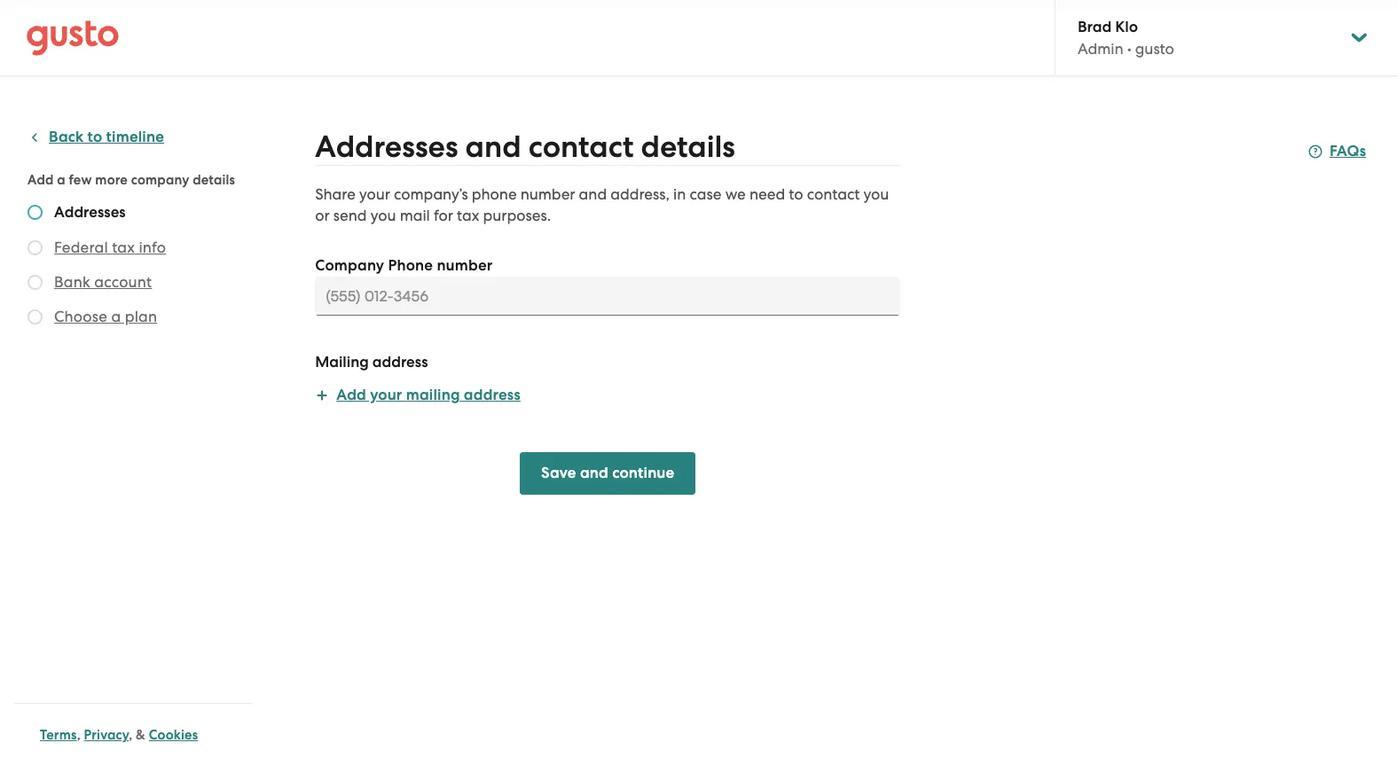 Task type: vqa. For each thing, say whether or not it's contained in the screenshot.
start
no



Task type: locate. For each thing, give the bounding box(es) containing it.
addresses inside list
[[54, 203, 126, 222]]

details right company
[[193, 172, 235, 188]]

company's
[[394, 185, 468, 203]]

timeline
[[106, 128, 164, 146]]

0 vertical spatial contact
[[529, 129, 634, 165]]

phone
[[472, 185, 517, 203]]

number
[[521, 185, 575, 203], [437, 256, 493, 275]]

1 horizontal spatial addresses
[[315, 129, 458, 165]]

0 horizontal spatial add
[[28, 172, 54, 188]]

1 horizontal spatial address
[[464, 386, 521, 405]]

account
[[94, 273, 152, 291]]

1 vertical spatial and
[[579, 185, 607, 203]]

tax
[[457, 207, 480, 225], [112, 239, 135, 256]]

address up the add your mailing address
[[373, 353, 428, 372]]

check image for federal
[[28, 240, 43, 256]]

1 vertical spatial your
[[370, 386, 402, 405]]

1 vertical spatial details
[[193, 172, 235, 188]]

1 horizontal spatial add
[[337, 386, 366, 405]]

and inside button
[[580, 464, 609, 483]]

0 horizontal spatial to
[[87, 128, 102, 146]]

addresses for addresses
[[54, 203, 126, 222]]

tax inside button
[[112, 239, 135, 256]]

and for addresses
[[466, 129, 521, 165]]

purposes.
[[483, 207, 551, 225]]

back to timeline button
[[28, 127, 164, 148]]

0 horizontal spatial addresses
[[54, 203, 126, 222]]

add your mailing address
[[337, 386, 521, 405]]

, left 'privacy' link
[[77, 728, 81, 744]]

a left plan
[[111, 308, 121, 326]]

0 vertical spatial add
[[28, 172, 54, 188]]

admin
[[1078, 40, 1124, 58]]

1 vertical spatial to
[[789, 185, 804, 203]]

check image left federal on the top of page
[[28, 240, 43, 256]]

1 horizontal spatial tax
[[457, 207, 480, 225]]

contact right need
[[807, 185, 860, 203]]

a for choose
[[111, 308, 121, 326]]

to
[[87, 128, 102, 146], [789, 185, 804, 203]]

,
[[77, 728, 81, 744], [129, 728, 133, 744]]

1 vertical spatial contact
[[807, 185, 860, 203]]

and for save
[[580, 464, 609, 483]]

1 vertical spatial check image
[[28, 310, 43, 325]]

check image left bank
[[28, 275, 43, 290]]

to inside button
[[87, 128, 102, 146]]

or
[[315, 207, 330, 225]]

bank
[[54, 273, 90, 291]]

and up phone
[[466, 129, 521, 165]]

save and continue
[[541, 464, 675, 483]]

brad klo admin • gusto
[[1078, 18, 1175, 58]]

your
[[359, 185, 390, 203], [370, 386, 402, 405]]

0 vertical spatial addresses
[[315, 129, 458, 165]]

back
[[49, 128, 84, 146]]

to right need
[[789, 185, 804, 203]]

1 vertical spatial add
[[337, 386, 366, 405]]

0 vertical spatial tax
[[457, 207, 480, 225]]

and left the address,
[[579, 185, 607, 203]]

details up in
[[641, 129, 735, 165]]

0 vertical spatial address
[[373, 353, 428, 372]]

add left "few"
[[28, 172, 54, 188]]

1 horizontal spatial ,
[[129, 728, 133, 744]]

to right back
[[87, 128, 102, 146]]

send
[[333, 207, 367, 225]]

0 horizontal spatial ,
[[77, 728, 81, 744]]

1 check image from the top
[[28, 240, 43, 256]]

number up purposes.
[[521, 185, 575, 203]]

add down mailing
[[337, 386, 366, 405]]

1 horizontal spatial you
[[864, 185, 889, 203]]

a for add
[[57, 172, 66, 188]]

0 vertical spatial check image
[[28, 205, 43, 220]]

to inside share your company's phone number and address, in case we need to contact you or send you mail for tax purposes.
[[789, 185, 804, 203]]

faqs
[[1330, 142, 1367, 161]]

phone
[[388, 256, 433, 275]]

contact
[[529, 129, 634, 165], [807, 185, 860, 203]]

0 vertical spatial and
[[466, 129, 521, 165]]

1 vertical spatial address
[[464, 386, 521, 405]]

0 horizontal spatial number
[[437, 256, 493, 275]]

Company Phone number telephone field
[[315, 277, 901, 316]]

0 horizontal spatial you
[[371, 207, 396, 225]]

addresses
[[315, 129, 458, 165], [54, 203, 126, 222]]

1 horizontal spatial details
[[641, 129, 735, 165]]

, left &
[[129, 728, 133, 744]]

gusto
[[1136, 40, 1175, 58]]

add
[[28, 172, 54, 188], [337, 386, 366, 405]]

add a few more company details
[[28, 172, 235, 188]]

contact inside share your company's phone number and address, in case we need to contact you or send you mail for tax purposes.
[[807, 185, 860, 203]]

address right mailing
[[464, 386, 521, 405]]

details
[[641, 129, 735, 165], [193, 172, 235, 188]]

0 vertical spatial you
[[864, 185, 889, 203]]

1 horizontal spatial contact
[[807, 185, 860, 203]]

check image
[[28, 205, 43, 220], [28, 310, 43, 325]]

1 vertical spatial a
[[111, 308, 121, 326]]

your down "mailing address"
[[370, 386, 402, 405]]

addresses for addresses and contact details
[[315, 129, 458, 165]]

1 vertical spatial check image
[[28, 275, 43, 290]]

your inside share your company's phone number and address, in case we need to contact you or send you mail for tax purposes.
[[359, 185, 390, 203]]

home image
[[27, 20, 119, 55]]

a inside button
[[111, 308, 121, 326]]

a left "few"
[[57, 172, 66, 188]]

your up the send
[[359, 185, 390, 203]]

we
[[726, 185, 746, 203]]

contact up share your company's phone number and address, in case we need to contact you or send you mail for tax purposes.
[[529, 129, 634, 165]]

add for add your mailing address
[[337, 386, 366, 405]]

0 vertical spatial your
[[359, 185, 390, 203]]

continue
[[612, 464, 675, 483]]

0 vertical spatial a
[[57, 172, 66, 188]]

address
[[373, 353, 428, 372], [464, 386, 521, 405]]

0 vertical spatial to
[[87, 128, 102, 146]]

1 vertical spatial you
[[371, 207, 396, 225]]

0 horizontal spatial tax
[[112, 239, 135, 256]]

company
[[315, 256, 384, 275]]

back to timeline
[[49, 128, 164, 146]]

and
[[466, 129, 521, 165], [579, 185, 607, 203], [580, 464, 609, 483]]

0 vertical spatial check image
[[28, 240, 43, 256]]

1 horizontal spatial number
[[521, 185, 575, 203]]

add for add a few more company details
[[28, 172, 54, 188]]

and right save
[[580, 464, 609, 483]]

1 vertical spatial addresses
[[54, 203, 126, 222]]

1 horizontal spatial a
[[111, 308, 121, 326]]

bank account
[[54, 273, 152, 291]]

tax inside share your company's phone number and address, in case we need to contact you or send you mail for tax purposes.
[[457, 207, 480, 225]]

addresses down "few"
[[54, 203, 126, 222]]

plan
[[125, 308, 157, 326]]

tax left info
[[112, 239, 135, 256]]

0 horizontal spatial contact
[[529, 129, 634, 165]]

tax right for
[[457, 207, 480, 225]]

0 vertical spatial number
[[521, 185, 575, 203]]

in
[[674, 185, 686, 203]]

0 horizontal spatial details
[[193, 172, 235, 188]]

0 horizontal spatial a
[[57, 172, 66, 188]]

2 vertical spatial and
[[580, 464, 609, 483]]

a
[[57, 172, 66, 188], [111, 308, 121, 326]]

choose a plan
[[54, 308, 157, 326]]

1 horizontal spatial to
[[789, 185, 804, 203]]

you
[[864, 185, 889, 203], [371, 207, 396, 225]]

privacy
[[84, 728, 129, 744]]

your for add
[[370, 386, 402, 405]]

check image
[[28, 240, 43, 256], [28, 275, 43, 290]]

2 check image from the top
[[28, 275, 43, 290]]

1 vertical spatial tax
[[112, 239, 135, 256]]

number right the phone
[[437, 256, 493, 275]]

addresses up the company's
[[315, 129, 458, 165]]

federal
[[54, 239, 108, 256]]



Task type: describe. For each thing, give the bounding box(es) containing it.
brad
[[1078, 18, 1112, 36]]

klo
[[1116, 18, 1138, 36]]

more
[[95, 172, 128, 188]]

&
[[136, 728, 146, 744]]

bank account button
[[54, 272, 152, 293]]

faqs button
[[1309, 141, 1367, 162]]

mail
[[400, 207, 430, 225]]

federal tax info
[[54, 239, 166, 256]]

1 , from the left
[[77, 728, 81, 744]]

save
[[541, 464, 576, 483]]

case
[[690, 185, 722, 203]]

cookies button
[[149, 725, 198, 746]]

2 , from the left
[[129, 728, 133, 744]]

check image for bank
[[28, 275, 43, 290]]

terms link
[[40, 728, 77, 744]]

mailing address
[[315, 353, 428, 372]]

•
[[1128, 40, 1132, 58]]

addresses and contact details
[[315, 129, 735, 165]]

terms , privacy , & cookies
[[40, 728, 198, 744]]

for
[[434, 207, 453, 225]]

info
[[139, 239, 166, 256]]

addresses list
[[28, 203, 246, 331]]

share
[[315, 185, 356, 203]]

1 check image from the top
[[28, 205, 43, 220]]

2 check image from the top
[[28, 310, 43, 325]]

choose
[[54, 308, 107, 326]]

company
[[131, 172, 189, 188]]

and inside share your company's phone number and address, in case we need to contact you or send you mail for tax purposes.
[[579, 185, 607, 203]]

few
[[69, 172, 92, 188]]

mailing
[[315, 353, 369, 372]]

save and continue button
[[520, 453, 696, 495]]

mailing
[[406, 386, 460, 405]]

number inside share your company's phone number and address, in case we need to contact you or send you mail for tax purposes.
[[521, 185, 575, 203]]

0 horizontal spatial address
[[373, 353, 428, 372]]

federal tax info button
[[54, 237, 166, 258]]

need
[[750, 185, 785, 203]]

share your company's phone number and address, in case we need to contact you or send you mail for tax purposes.
[[315, 185, 889, 225]]

privacy link
[[84, 728, 129, 744]]

your for share
[[359, 185, 390, 203]]

1 vertical spatial number
[[437, 256, 493, 275]]

choose a plan button
[[54, 306, 157, 327]]

terms
[[40, 728, 77, 744]]

0 vertical spatial details
[[641, 129, 735, 165]]

address,
[[611, 185, 670, 203]]

company phone number
[[315, 256, 493, 275]]

cookies
[[149, 728, 198, 744]]



